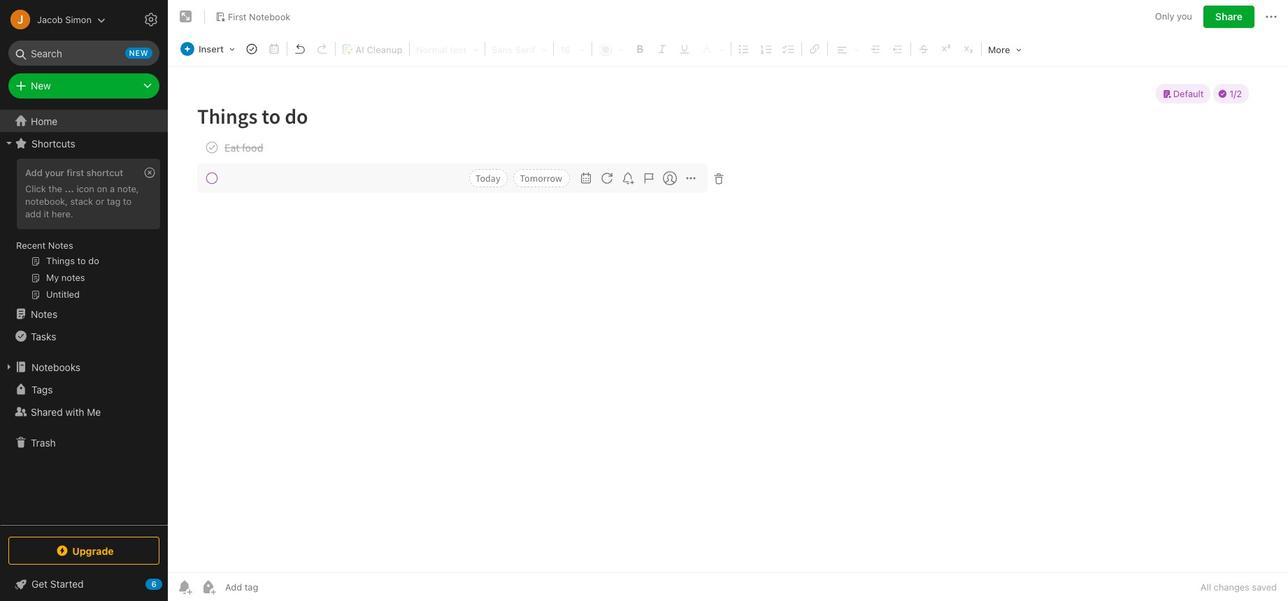 Task type: describe. For each thing, give the bounding box(es) containing it.
share
[[1216, 10, 1243, 22]]

only you
[[1156, 11, 1193, 22]]

add tag image
[[200, 579, 217, 596]]

trash
[[31, 437, 56, 449]]

shared with me link
[[0, 401, 167, 423]]

jacob
[[37, 14, 63, 25]]

Highlight field
[[696, 39, 730, 59]]

1 vertical spatial notes
[[31, 308, 58, 320]]

Font family field
[[487, 39, 552, 59]]

click to collapse image
[[163, 576, 173, 593]]

settings image
[[143, 11, 160, 28]]

simon
[[65, 14, 92, 25]]

first
[[228, 11, 247, 22]]

new
[[31, 80, 51, 92]]

get
[[31, 579, 48, 590]]

all changes saved
[[1201, 582, 1277, 593]]

Help and Learning task checklist field
[[0, 574, 168, 596]]

add a reminder image
[[176, 579, 193, 596]]

notebooks
[[31, 361, 81, 373]]

tags button
[[0, 378, 167, 401]]

here.
[[52, 208, 73, 220]]

note window element
[[168, 0, 1289, 602]]

shared
[[31, 406, 63, 418]]

More actions field
[[1263, 6, 1280, 28]]

get started
[[31, 579, 84, 590]]

shortcuts button
[[0, 132, 167, 155]]

font family image
[[488, 40, 551, 58]]

undo image
[[290, 39, 310, 59]]

add
[[25, 167, 43, 178]]

to
[[123, 196, 132, 207]]

your
[[45, 167, 64, 178]]

trash link
[[0, 432, 167, 454]]

icon
[[77, 183, 94, 194]]

notebook
[[249, 11, 291, 22]]

on
[[97, 183, 107, 194]]

group inside 'tree'
[[0, 155, 167, 309]]

tasks
[[31, 331, 56, 342]]

heading level image
[[412, 40, 483, 58]]

with
[[65, 406, 84, 418]]

notebook,
[[25, 196, 68, 207]]

recent notes
[[16, 240, 73, 251]]

new search field
[[18, 41, 153, 66]]

font color image
[[595, 40, 628, 58]]

tree containing home
[[0, 110, 168, 525]]

only
[[1156, 11, 1175, 22]]

changes
[[1214, 582, 1250, 593]]

click the ...
[[25, 183, 74, 194]]

highlight image
[[697, 40, 729, 58]]

share button
[[1204, 6, 1255, 28]]

tasks button
[[0, 325, 167, 348]]

shared with me
[[31, 406, 101, 418]]

tag
[[107, 196, 121, 207]]

Alignment field
[[830, 39, 865, 59]]

jacob simon
[[37, 14, 92, 25]]

Heading level field
[[411, 39, 483, 59]]

expand notebooks image
[[3, 362, 15, 373]]

Insert field
[[177, 39, 240, 59]]

font size image
[[556, 40, 590, 58]]

Font size field
[[555, 39, 590, 59]]

more actions image
[[1263, 8, 1280, 25]]



Task type: vqa. For each thing, say whether or not it's contained in the screenshot.
"Brad"
no



Task type: locate. For each thing, give the bounding box(es) containing it.
0 vertical spatial notes
[[48, 240, 73, 251]]

home link
[[0, 110, 168, 132]]

it
[[44, 208, 49, 220]]

alignment image
[[830, 40, 864, 58]]

note,
[[117, 183, 139, 194]]

the
[[48, 183, 62, 194]]

tags
[[31, 384, 53, 396]]

click
[[25, 183, 46, 194]]

Add tag field
[[224, 581, 329, 594]]

task image
[[242, 39, 262, 59]]

first notebook button
[[211, 7, 295, 27]]

more
[[988, 44, 1011, 55]]

...
[[65, 183, 74, 194]]

notebooks link
[[0, 356, 167, 378]]

Font color field
[[594, 39, 629, 59]]

add your first shortcut
[[25, 167, 123, 178]]

6
[[151, 580, 156, 589]]

icon on a note, notebook, stack or tag to add it here.
[[25, 183, 139, 220]]

new
[[129, 48, 148, 57]]

me
[[87, 406, 101, 418]]

tree
[[0, 110, 168, 525]]

you
[[1177, 11, 1193, 22]]

stack
[[70, 196, 93, 207]]

recent
[[16, 240, 46, 251]]

home
[[31, 115, 58, 127]]

all
[[1201, 582, 1212, 593]]

notes up tasks
[[31, 308, 58, 320]]

expand note image
[[178, 8, 194, 25]]

or
[[96, 196, 104, 207]]

notes
[[48, 240, 73, 251], [31, 308, 58, 320]]

new button
[[8, 73, 160, 99]]

Note Editor text field
[[168, 67, 1289, 573]]

insert
[[199, 43, 224, 55]]

saved
[[1253, 582, 1277, 593]]

group
[[0, 155, 167, 309]]

started
[[50, 579, 84, 590]]

group containing add your first shortcut
[[0, 155, 167, 309]]

shortcut
[[87, 167, 123, 178]]

first
[[67, 167, 84, 178]]

add
[[25, 208, 41, 220]]

first notebook
[[228, 11, 291, 22]]

upgrade button
[[8, 537, 160, 565]]

shortcuts
[[31, 137, 75, 149]]

notes link
[[0, 303, 167, 325]]

Search text field
[[18, 41, 150, 66]]

upgrade
[[72, 545, 114, 557]]

More field
[[984, 39, 1027, 59]]

Account field
[[0, 6, 106, 34]]

a
[[110, 183, 115, 194]]

notes right recent
[[48, 240, 73, 251]]



